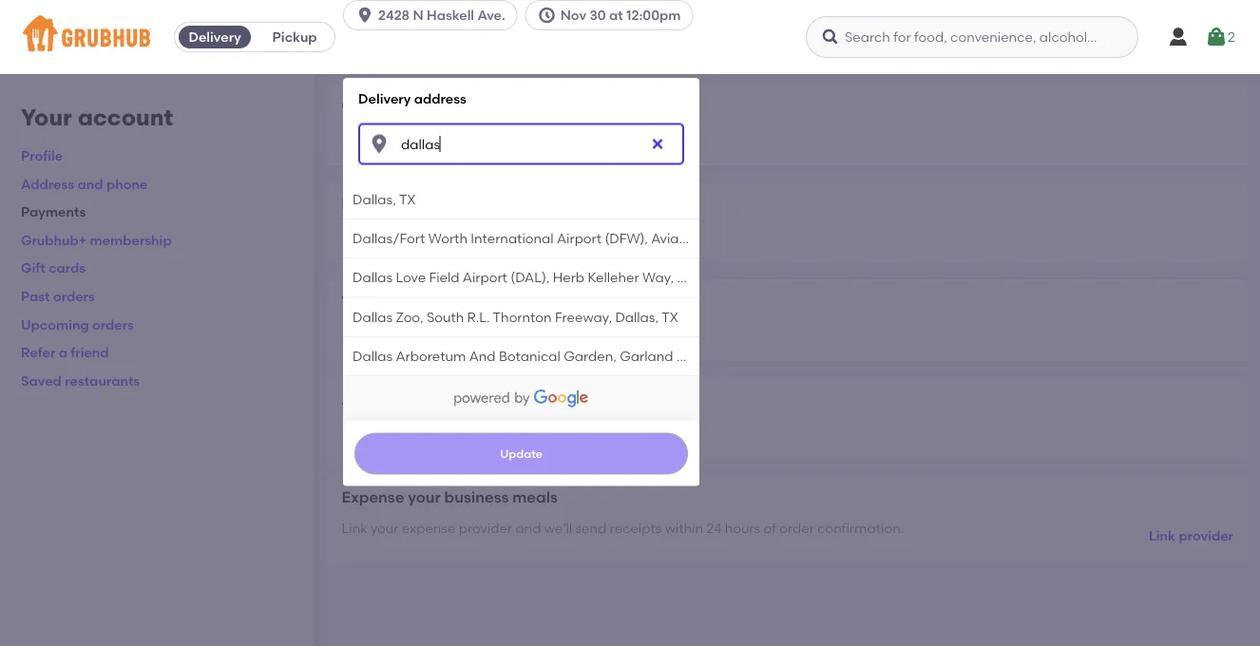 Task type: locate. For each thing, give the bounding box(es) containing it.
+ left "dallas/fort"
[[342, 235, 350, 251]]

account up the update
[[509, 430, 563, 446]]

0 vertical spatial venmo
[[342, 292, 394, 311]]

1 horizontal spatial svg image
[[1205, 26, 1228, 48]]

airport up r.l.
[[463, 270, 508, 286]]

address
[[21, 176, 74, 192]]

new left credit
[[395, 137, 422, 153]]

1 + from the top
[[342, 137, 350, 153]]

1 vertical spatial amazon
[[425, 430, 478, 446]]

0 vertical spatial dallas
[[353, 270, 393, 286]]

dallas left arboretum
[[353, 348, 393, 364]]

1 vertical spatial your
[[371, 520, 399, 537]]

+ add a new paypal account
[[342, 235, 527, 251]]

1 horizontal spatial your
[[408, 488, 441, 506]]

a down amazon pay accounts
[[383, 430, 392, 446]]

1 vertical spatial dallas
[[353, 309, 393, 325]]

love
[[396, 270, 426, 286]]

provider
[[459, 520, 512, 537], [1179, 528, 1234, 544]]

dallas/fort worth international airport (dfw), aviation drive, dfw airport, tx link
[[343, 219, 848, 258]]

accounts down field at the top left
[[397, 292, 468, 311]]

3 + from the top
[[342, 332, 350, 349]]

paypal
[[425, 235, 470, 251]]

pay down arboretum
[[408, 390, 437, 408]]

venmo left 'zoo,'
[[342, 292, 394, 311]]

a for amazon
[[383, 430, 392, 446]]

your for link
[[371, 520, 399, 537]]

add down credit
[[353, 137, 380, 153]]

4 new from the top
[[395, 430, 422, 446]]

1 horizontal spatial venmo
[[425, 332, 470, 349]]

expense
[[402, 520, 456, 537]]

1 horizontal spatial and
[[516, 520, 541, 537]]

orders up upcoming orders
[[53, 288, 95, 304]]

2 new from the top
[[395, 235, 422, 251]]

a down paypal accounts
[[383, 235, 392, 251]]

3 add from the top
[[353, 332, 380, 349]]

+ for venmo accounts
[[342, 332, 350, 349]]

dallas left 'zoo,'
[[353, 309, 393, 325]]

1 vertical spatial orders
[[92, 316, 134, 333]]

grubhub+ membership
[[21, 232, 172, 248]]

0 vertical spatial your
[[408, 488, 441, 506]]

a
[[383, 137, 392, 153], [383, 235, 392, 251], [383, 332, 392, 349], [59, 344, 67, 361], [383, 430, 392, 446]]

cards
[[394, 96, 437, 115], [49, 260, 86, 276]]

0 vertical spatial cards
[[394, 96, 437, 115]]

1 dallas from the top
[[353, 270, 393, 286]]

0 horizontal spatial svg image
[[538, 6, 557, 25]]

1 horizontal spatial pay
[[482, 430, 506, 446]]

2 dallas from the top
[[353, 309, 393, 325]]

0 horizontal spatial delivery
[[189, 29, 241, 45]]

(dfw),
[[605, 230, 648, 247]]

paypal
[[342, 194, 396, 213]]

+ add a new paypal account link
[[342, 235, 527, 251]]

a down venmo accounts
[[383, 332, 392, 349]]

new down 'zoo,'
[[395, 332, 422, 349]]

0 vertical spatial svg image
[[538, 6, 557, 25]]

dallas arboretum and botanical garden, garland road, dallas, tx link
[[343, 337, 781, 376]]

1 vertical spatial venmo
[[425, 332, 470, 349]]

past
[[21, 288, 50, 304]]

add up expense
[[353, 430, 380, 446]]

+ down credit
[[342, 137, 350, 153]]

dallas zoo, south r.l. thornton freeway, dallas, tx link
[[343, 298, 700, 336]]

drive,
[[707, 230, 743, 247]]

pay up the update
[[482, 430, 506, 446]]

a right refer
[[59, 344, 67, 361]]

0 vertical spatial and
[[77, 176, 103, 192]]

3 dallas from the top
[[353, 348, 393, 364]]

upcoming
[[21, 316, 89, 333]]

haskell
[[427, 7, 474, 23]]

pickup button
[[255, 22, 335, 52]]

2428 n haskell ave. button
[[343, 0, 525, 30]]

dallas inside dallas arboretum and botanical garden, garland road, dallas, tx link
[[353, 348, 393, 364]]

venmo accounts
[[342, 292, 468, 311]]

add down paypal
[[353, 235, 380, 251]]

field
[[429, 270, 460, 286]]

road,
[[677, 348, 715, 364]]

3 new from the top
[[395, 332, 422, 349]]

expense your business meals
[[342, 488, 558, 506]]

amazon down amazon pay accounts
[[425, 430, 478, 446]]

gift cards
[[21, 260, 86, 276]]

+ add a new venmo account
[[342, 332, 527, 349]]

1 horizontal spatial cards
[[394, 96, 437, 115]]

svg image
[[356, 6, 375, 25], [821, 28, 840, 47], [368, 133, 391, 156], [650, 136, 666, 152]]

your down expense
[[371, 520, 399, 537]]

delivery for delivery address
[[358, 90, 411, 106]]

upcoming orders
[[21, 316, 134, 333]]

amazon down arboretum
[[342, 390, 405, 408]]

2 + from the top
[[342, 235, 350, 251]]

within
[[665, 520, 703, 537]]

0 horizontal spatial link
[[342, 520, 368, 537]]

accounts down and
[[441, 390, 512, 408]]

dallas
[[353, 270, 393, 286], [353, 309, 393, 325], [353, 348, 393, 364]]

arboretum
[[396, 348, 466, 364]]

venmo
[[342, 292, 394, 311], [425, 332, 470, 349]]

airport,
[[780, 230, 828, 247]]

0 vertical spatial orders
[[53, 288, 95, 304]]

grubhub+ membership link
[[21, 232, 172, 248]]

refer a friend link
[[21, 344, 109, 361]]

1 horizontal spatial delivery
[[358, 90, 411, 106]]

profile
[[21, 148, 63, 164]]

cards up the + add a new credit card "link" on the left top
[[394, 96, 437, 115]]

payments link
[[21, 204, 86, 220]]

+ for credit cards
[[342, 137, 350, 153]]

and left phone
[[77, 176, 103, 192]]

address and phone link
[[21, 176, 148, 192]]

orders
[[53, 288, 95, 304], [92, 316, 134, 333]]

tx right paypal
[[399, 191, 416, 207]]

nov 30 at 12:00pm button
[[525, 0, 701, 30]]

delivery left 'address'
[[358, 90, 411, 106]]

ave.
[[478, 7, 505, 23]]

svg image inside nov 30 at 12:00pm button
[[538, 6, 557, 25]]

membership
[[90, 232, 172, 248]]

4 + from the top
[[342, 430, 350, 446]]

1 horizontal spatial link
[[1149, 528, 1176, 544]]

0 vertical spatial airport
[[557, 230, 602, 247]]

0 horizontal spatial and
[[77, 176, 103, 192]]

+ for paypal accounts
[[342, 235, 350, 251]]

1 vertical spatial svg image
[[1205, 26, 1228, 48]]

4 add from the top
[[353, 430, 380, 446]]

dallas inside dallas love field airport (dal), herb kelleher way, dallas, tx link
[[353, 270, 393, 286]]

payments
[[21, 204, 86, 220]]

orders for upcoming orders
[[92, 316, 134, 333]]

30
[[590, 7, 606, 23]]

1 horizontal spatial provider
[[1179, 528, 1234, 544]]

dallas/fort worth international airport (dfw), aviation drive, dfw airport, tx
[[353, 230, 848, 247]]

tx
[[399, 191, 416, 207], [831, 230, 848, 247], [724, 270, 741, 286], [662, 309, 679, 325], [764, 348, 781, 364]]

cards up past orders
[[49, 260, 86, 276]]

your up expense
[[408, 488, 441, 506]]

0 horizontal spatial pay
[[408, 390, 437, 408]]

aviation
[[651, 230, 704, 247]]

update
[[500, 447, 543, 461]]

2428 n haskell ave.
[[378, 7, 505, 23]]

0 horizontal spatial airport
[[463, 270, 508, 286]]

new for credit
[[395, 137, 422, 153]]

your inside link your expense provider and we'll send receipts within 24 hours of order confirmation. link provider
[[371, 520, 399, 537]]

a down credit cards
[[383, 137, 392, 153]]

12:00pm
[[626, 7, 681, 23]]

svg image inside "2" button
[[1205, 26, 1228, 48]]

your for expense
[[408, 488, 441, 506]]

dallas, right way,
[[677, 270, 721, 286]]

dallas left love
[[353, 270, 393, 286]]

venmo down south
[[425, 332, 470, 349]]

zoo,
[[396, 309, 424, 325]]

accounts
[[399, 194, 470, 213], [397, 292, 468, 311], [441, 390, 512, 408]]

1 vertical spatial and
[[516, 520, 541, 537]]

2 vertical spatial dallas
[[353, 348, 393, 364]]

1 new from the top
[[395, 137, 422, 153]]

dallas for dallas love field airport (dal), herb kelleher way, dallas, tx
[[353, 270, 393, 286]]

hours
[[725, 520, 761, 537]]

business
[[444, 488, 509, 506]]

delivery left pickup
[[189, 29, 241, 45]]

+ up expense
[[342, 430, 350, 446]]

1 add from the top
[[353, 137, 380, 153]]

+ down venmo accounts
[[342, 332, 350, 349]]

accounts up worth
[[399, 194, 470, 213]]

card
[[466, 137, 496, 153]]

+ add a new amazon pay account link
[[342, 430, 563, 446]]

1 horizontal spatial airport
[[557, 230, 602, 247]]

international
[[471, 230, 554, 247]]

2 add from the top
[[353, 235, 380, 251]]

0 vertical spatial pay
[[408, 390, 437, 408]]

a for venmo
[[383, 332, 392, 349]]

0 vertical spatial accounts
[[399, 194, 470, 213]]

1 horizontal spatial amazon
[[425, 430, 478, 446]]

1 vertical spatial accounts
[[397, 292, 468, 311]]

and left "we'll"
[[516, 520, 541, 537]]

0 horizontal spatial cards
[[49, 260, 86, 276]]

new up love
[[395, 235, 422, 251]]

0 horizontal spatial your
[[371, 520, 399, 537]]

saved restaurants link
[[21, 373, 140, 389]]

2 button
[[1205, 20, 1236, 54]]

add
[[353, 137, 380, 153], [353, 235, 380, 251], [353, 332, 380, 349], [353, 430, 380, 446]]

orders up friend
[[92, 316, 134, 333]]

a for paypal
[[383, 235, 392, 251]]

new down amazon pay accounts
[[395, 430, 422, 446]]

0 horizontal spatial provider
[[459, 520, 512, 537]]

0 vertical spatial amazon
[[342, 390, 405, 408]]

amazon
[[342, 390, 405, 408], [425, 430, 478, 446]]

dfw
[[747, 230, 777, 247]]

dallas inside dallas zoo, south r.l. thornton freeway, dallas, tx link
[[353, 309, 393, 325]]

dallas, up garland
[[615, 309, 659, 325]]

and
[[77, 176, 103, 192], [516, 520, 541, 537]]

airport up herb
[[557, 230, 602, 247]]

0 vertical spatial delivery
[[189, 29, 241, 45]]

+ for amazon pay accounts
[[342, 430, 350, 446]]

add down venmo accounts
[[353, 332, 380, 349]]

phone
[[106, 176, 148, 192]]

+ add a new venmo account link
[[342, 332, 527, 349]]

1 vertical spatial delivery
[[358, 90, 411, 106]]

dallas,
[[353, 191, 396, 207], [677, 270, 721, 286], [615, 309, 659, 325], [718, 348, 761, 364]]

delivery inside delivery button
[[189, 29, 241, 45]]

dallas zoo, south r.l. thornton freeway, dallas, tx
[[353, 309, 679, 325]]

cards for credit cards
[[394, 96, 437, 115]]

refer
[[21, 344, 55, 361]]

and
[[469, 348, 496, 364]]

delivery
[[189, 29, 241, 45], [358, 90, 411, 106]]

svg image
[[538, 6, 557, 25], [1205, 26, 1228, 48]]

1 vertical spatial cards
[[49, 260, 86, 276]]

a for credit
[[383, 137, 392, 153]]

link
[[342, 520, 368, 537], [1149, 528, 1176, 544]]

0 horizontal spatial venmo
[[342, 292, 394, 311]]

1 vertical spatial airport
[[463, 270, 508, 286]]



Task type: describe. For each thing, give the bounding box(es) containing it.
link your expense provider and we'll send receipts within 24 hours of order confirmation. link provider
[[342, 520, 1234, 544]]

past orders link
[[21, 288, 95, 304]]

expense
[[342, 488, 404, 506]]

credit cards
[[342, 96, 437, 115]]

credit
[[425, 137, 463, 153]]

gift cards link
[[21, 260, 86, 276]]

dallas, right road,
[[718, 348, 761, 364]]

2
[[1228, 29, 1236, 45]]

dallas for dallas arboretum and botanical garden, garland road, dallas, tx
[[353, 348, 393, 364]]

dallas, up "dallas/fort"
[[353, 191, 396, 207]]

nov 30 at 12:00pm
[[561, 7, 681, 23]]

dallas love field airport (dal), herb kelleher way, dallas, tx link
[[343, 259, 741, 297]]

freeway,
[[555, 309, 612, 325]]

your account
[[21, 104, 173, 131]]

new for amazon
[[395, 430, 422, 446]]

address and phone
[[21, 176, 148, 192]]

n
[[413, 7, 424, 23]]

add for amazon
[[353, 430, 380, 446]]

your
[[21, 104, 72, 131]]

meals
[[513, 488, 558, 506]]

dallas/fort
[[353, 230, 425, 247]]

garland
[[620, 348, 674, 364]]

pickup
[[272, 29, 317, 45]]

receipts
[[610, 520, 662, 537]]

+ add a new credit card
[[342, 137, 496, 153]]

delivery address
[[358, 90, 467, 106]]

svg image for 2
[[1205, 26, 1228, 48]]

worth
[[428, 230, 468, 247]]

airport for (dal),
[[463, 270, 508, 286]]

2 vertical spatial accounts
[[441, 390, 512, 408]]

account up phone
[[78, 104, 173, 131]]

send
[[576, 520, 607, 537]]

confirmation.
[[818, 520, 904, 537]]

add for venmo
[[353, 332, 380, 349]]

way,
[[643, 270, 674, 286]]

main navigation navigation
[[0, 0, 1260, 646]]

dallas for dallas zoo, south r.l. thornton freeway, dallas, tx
[[353, 309, 393, 325]]

add for paypal
[[353, 235, 380, 251]]

cards for gift cards
[[49, 260, 86, 276]]

Enter an address search field
[[358, 123, 685, 165]]

restaurants
[[65, 373, 140, 389]]

amazon pay accounts
[[342, 390, 512, 408]]

account down dallas zoo, south r.l. thornton freeway, dallas, tx
[[473, 332, 527, 349]]

kelleher
[[588, 270, 639, 286]]

tx down way,
[[662, 309, 679, 325]]

friend
[[71, 344, 109, 361]]

at
[[609, 7, 623, 23]]

refer a friend
[[21, 344, 109, 361]]

(dal),
[[511, 270, 550, 286]]

tx right 'airport,'
[[831, 230, 848, 247]]

delivery button
[[175, 22, 255, 52]]

order
[[780, 520, 815, 537]]

account up (dal),
[[473, 235, 527, 251]]

2428
[[378, 7, 410, 23]]

airport for (dfw),
[[557, 230, 602, 247]]

nov
[[561, 7, 587, 23]]

new for venmo
[[395, 332, 422, 349]]

delivery for delivery
[[189, 29, 241, 45]]

profile link
[[21, 148, 63, 164]]

grubhub+
[[21, 232, 87, 248]]

tx right road,
[[764, 348, 781, 364]]

new for paypal
[[395, 235, 422, 251]]

1 vertical spatial pay
[[482, 430, 506, 446]]

past orders
[[21, 288, 95, 304]]

accounts for paypal accounts
[[399, 194, 470, 213]]

we'll
[[544, 520, 572, 537]]

gift
[[21, 260, 45, 276]]

0 horizontal spatial amazon
[[342, 390, 405, 408]]

add for credit
[[353, 137, 380, 153]]

dallas, tx
[[353, 191, 416, 207]]

accounts for venmo accounts
[[397, 292, 468, 311]]

+ add a new credit card link
[[342, 137, 496, 153]]

of
[[764, 520, 777, 537]]

south
[[427, 309, 464, 325]]

garden,
[[564, 348, 617, 364]]

herb
[[553, 270, 585, 286]]

orders for past orders
[[53, 288, 95, 304]]

paypal accounts
[[342, 194, 470, 213]]

tx down drive, at top right
[[724, 270, 741, 286]]

svg image inside 2428 n haskell ave. button
[[356, 6, 375, 25]]

thornton
[[493, 309, 552, 325]]

saved
[[21, 373, 62, 389]]

update button
[[355, 433, 688, 475]]

upcoming orders link
[[21, 316, 134, 333]]

botanical
[[499, 348, 561, 364]]

link provider button
[[1149, 519, 1234, 553]]

+ add a new amazon pay account
[[342, 430, 563, 446]]

credit
[[342, 96, 390, 115]]

address
[[414, 90, 467, 106]]

svg image for nov 30 at 12:00pm
[[538, 6, 557, 25]]

and inside link your expense provider and we'll send receipts within 24 hours of order confirmation. link provider
[[516, 520, 541, 537]]

r.l.
[[467, 309, 490, 325]]



Task type: vqa. For each thing, say whether or not it's contained in the screenshot.
business
yes



